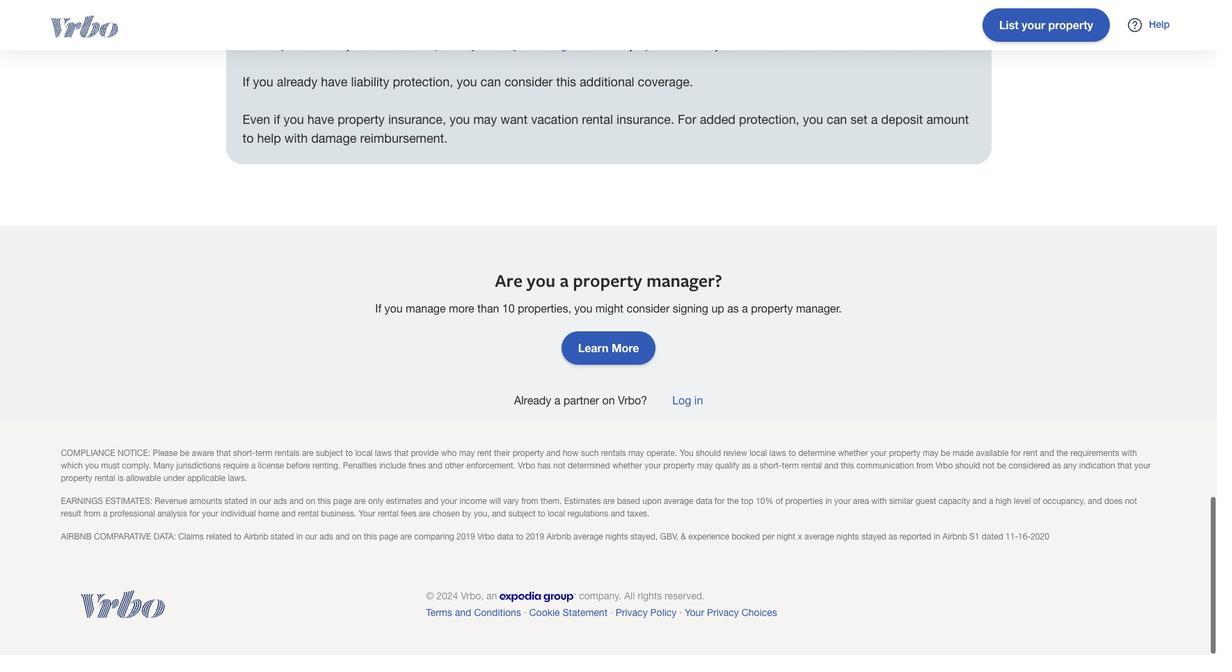 Task type: vqa. For each thing, say whether or not it's contained in the screenshot.
28 in the the April 2024 element
no



Task type: locate. For each thing, give the bounding box(es) containing it.
a up properties,
[[560, 268, 569, 293]]

with inside even if you have property insurance, you may want vacation rental insurance. for added protection, you can set a deposit amount to help with damage reimbursement.
[[285, 131, 308, 146]]

them.
[[541, 497, 562, 506]]

than
[[478, 302, 500, 315]]

this inside "compliance notice: please be aware that short-term rentals are subject to local laws that provide who may rent their property and how such rentals may operate. you should review local laws to determine whether your property may be made available for rent and the requirements with which you must comply. many jurisdictions require a license before renting. penalties include fines and other enforcement. vrbo has not determined whether your property may qualify as a short-term rental and this communication from vrbo should not be considered as any indication that your property rental is allowable under applicable laws."
[[841, 461, 855, 471]]

you
[[253, 75, 274, 89], [457, 75, 477, 89], [284, 112, 304, 127], [450, 112, 470, 127], [803, 112, 824, 127], [527, 268, 556, 293], [385, 302, 403, 315], [575, 302, 593, 315], [85, 461, 99, 471]]

1 horizontal spatial ·
[[611, 607, 613, 618]]

2 of from the left
[[1034, 497, 1041, 506]]

consider
[[505, 75, 553, 89], [627, 302, 670, 315]]

log in link
[[673, 394, 704, 407]]

data down the vary
[[497, 532, 514, 542]]

vrbo?
[[618, 394, 648, 407]]

comparing
[[415, 532, 455, 542]]

for left all on the top of the page
[[578, 37, 593, 52]]

whether up communication
[[839, 449, 869, 458]]

0 vertical spatial liability
[[481, 37, 519, 52]]

which
[[61, 461, 83, 471]]

and
[[547, 449, 561, 458], [1041, 449, 1055, 458], [429, 461, 443, 471], [825, 461, 839, 471], [290, 497, 304, 506], [425, 497, 439, 506], [973, 497, 987, 506], [1089, 497, 1103, 506], [282, 509, 296, 519], [492, 509, 506, 519], [611, 509, 625, 519], [336, 532, 350, 542], [455, 607, 472, 618]]

rent up 'enforcement.'
[[478, 449, 492, 458]]

you left manage
[[385, 302, 403, 315]]

2 horizontal spatial not
[[1126, 497, 1138, 506]]

coverage
[[523, 37, 575, 52]]

more
[[449, 302, 475, 315]]

protection, inside even if you have property insurance, you may want vacation rental insurance. for added protection, you can set a deposit amount to help with damage reimbursement.
[[740, 112, 800, 127]]

1 horizontal spatial protection,
[[740, 112, 800, 127]]

terms and conditions link
[[426, 607, 521, 618]]

to left the determine
[[789, 449, 797, 458]]

0 vertical spatial our
[[259, 497, 271, 506]]

with inside "compliance notice: please be aware that short-term rentals are subject to local laws that provide who may rent their property and how such rentals may operate. you should review local laws to determine whether your property may be made available for rent and the requirements with which you must comply. many jurisdictions require a license before renting. penalties include fines and other enforcement. vrbo has not determined whether your property may qualify as a short-term rental and this communication from vrbo should not be considered as any indication that your property rental is allowable under applicable laws."
[[1122, 449, 1138, 458]]

who
[[441, 449, 457, 458]]

liability down $1,000,000
[[351, 75, 390, 89]]

1 horizontal spatial ads
[[320, 532, 333, 542]]

2 nights from the left
[[837, 532, 860, 542]]

you left "set"
[[803, 112, 824, 127]]

a left partner
[[555, 394, 561, 407]]

airbnb down home
[[244, 532, 268, 542]]

from down the earnings
[[84, 509, 101, 519]]

such
[[581, 449, 599, 458]]

1 horizontal spatial with
[[872, 497, 887, 506]]

0 vertical spatial from
[[917, 461, 934, 471]]

this down the only
[[364, 532, 377, 542]]

with right requirements at the right bottom of the page
[[1122, 449, 1138, 458]]

1 horizontal spatial term
[[782, 461, 800, 471]]

1 vertical spatial on
[[306, 497, 316, 506]]

ads
[[274, 497, 287, 506], [320, 532, 333, 542]]

1 vertical spatial subject
[[509, 509, 536, 519]]

2 vertical spatial on
[[352, 532, 362, 542]]

1 vertical spatial the
[[728, 497, 739, 506]]

have right already
[[321, 75, 348, 89]]

2 horizontal spatial on
[[603, 394, 615, 407]]

0 horizontal spatial rentals
[[275, 449, 300, 458]]

nights left "stayed," on the bottom
[[606, 532, 629, 542]]

airbnb left s1
[[943, 532, 968, 542]]

page inside earnings estimates: revenue amounts stated in our ads and on this page are only estimates and your income will vary from them. estimates are based upon average data for the top 10% of properties in your area with similar guest capacity and a high level of occupancy, and does not result from a professional analysis for your individual home and rental business. your rental fees are chosen by you, and subject to local regulations and taxes.
[[333, 497, 352, 506]]

a right "set"
[[872, 112, 878, 127]]

1 horizontal spatial our
[[305, 532, 318, 542]]

guest
[[916, 497, 937, 506]]

applicable
[[187, 474, 226, 483]]

if you already have liability protection, you can consider this additional coverage.
[[243, 75, 694, 89]]

0 horizontal spatial page
[[333, 497, 352, 506]]

2 vertical spatial from
[[84, 509, 101, 519]]

1 vertical spatial page
[[380, 532, 398, 542]]

2 horizontal spatial ·
[[680, 607, 683, 618]]

0 horizontal spatial on
[[306, 497, 316, 506]]

property up has
[[513, 449, 544, 458]]

rental down additional
[[582, 112, 613, 127]]

local inside earnings estimates: revenue amounts stated in our ads and on this page are only estimates and your income will vary from them. estimates are based upon average data for the top 10% of properties in your area with similar guest capacity and a high level of occupancy, and does not result from a professional analysis for your individual home and rental business. your rental fees are chosen by you, and subject to local regulations and taxes.
[[548, 509, 565, 519]]

1 vertical spatial can
[[827, 112, 848, 127]]

be left made on the bottom right of the page
[[942, 449, 951, 458]]

of right level
[[1034, 497, 1041, 506]]

are left the only
[[355, 497, 366, 506]]

if left manage
[[376, 302, 382, 315]]

this left communication
[[841, 461, 855, 471]]

$1,000,000
[[356, 37, 419, 52]]

of
[[776, 497, 784, 506], [1034, 497, 1041, 506]]

3 · from the left
[[680, 607, 683, 618]]

vrbo,
[[461, 591, 484, 602]]

by left vrbo.
[[708, 37, 721, 52]]

2024
[[437, 591, 458, 602]]

2 horizontal spatial from
[[917, 461, 934, 471]]

primary liability coverage link
[[435, 37, 575, 52]]

you
[[680, 449, 694, 458]]

0 horizontal spatial nights
[[606, 532, 629, 542]]

a right 'qualify'
[[753, 461, 758, 471]]

how
[[563, 449, 579, 458]]

2 horizontal spatial local
[[750, 449, 768, 458]]

stated inside earnings estimates: revenue amounts stated in our ads and on this page are only estimates and your income will vary from them. estimates are based upon average data for the top 10% of properties in your area with similar guest capacity and a high level of occupancy, and does not result from a professional analysis for your individual home and rental business. your rental fees are chosen by you, and subject to local regulations and taxes.
[[225, 497, 248, 506]]

ads inside earnings estimates: revenue amounts stated in our ads and on this page are only estimates and your income will vary from them. estimates are based upon average data for the top 10% of properties in your area with similar guest capacity and a high level of occupancy, and does not result from a professional analysis for your individual home and rental business. your rental fees are chosen by you, and subject to local regulations and taxes.
[[274, 497, 287, 506]]

rental down the only
[[378, 509, 399, 519]]

1 vertical spatial with
[[1122, 449, 1138, 458]]

0 vertical spatial consider
[[505, 75, 553, 89]]

as down the review
[[742, 461, 751, 471]]

11-
[[1006, 532, 1019, 542]]

0 horizontal spatial ·
[[524, 607, 527, 618]]

1 vertical spatial data
[[497, 532, 514, 542]]

1 vertical spatial short-
[[760, 461, 783, 471]]

1 horizontal spatial consider
[[627, 302, 670, 315]]

0 vertical spatial page
[[333, 497, 352, 506]]

0 vertical spatial data
[[696, 497, 713, 506]]

for up considered
[[1012, 449, 1022, 458]]

individual
[[221, 509, 256, 519]]

expedia group image
[[500, 592, 577, 603]]

taxes.
[[628, 509, 650, 519]]

enforcement.
[[467, 461, 516, 471]]

policy
[[651, 607, 677, 618]]

for
[[578, 37, 593, 52], [1012, 449, 1022, 458], [715, 497, 725, 506], [190, 509, 200, 519]]

additional
[[580, 75, 635, 89]]

nights
[[606, 532, 629, 542], [837, 532, 860, 542]]

from
[[917, 461, 934, 471], [522, 497, 539, 506], [84, 509, 101, 519]]

1 horizontal spatial from
[[522, 497, 539, 506]]

0 vertical spatial if
[[243, 75, 250, 89]]

2 · from the left
[[611, 607, 613, 618]]

0 horizontal spatial ads
[[274, 497, 287, 506]]

the
[[1057, 449, 1069, 458], [728, 497, 739, 506]]

should right you on the bottom right of the page
[[696, 449, 721, 458]]

vrbo down you,
[[478, 532, 495, 542]]

not right does
[[1126, 497, 1138, 506]]

only
[[368, 497, 384, 506]]

1 horizontal spatial stated
[[271, 532, 294, 542]]

rental down must
[[95, 474, 115, 483]]

average right the upon
[[664, 497, 694, 506]]

and down business. on the left bottom
[[336, 532, 350, 542]]

a inside even if you have property insurance, you may want vacation rental insurance. for added protection, you can set a deposit amount to help with damage reimbursement.
[[872, 112, 878, 127]]

1 vertical spatial your
[[685, 607, 705, 618]]

gbv,
[[661, 532, 679, 542]]

may inside even if you have property insurance, you may want vacation rental insurance. for added protection, you can set a deposit amount to help with damage reimbursement.
[[474, 112, 497, 127]]

2 horizontal spatial with
[[1122, 449, 1138, 458]]

experience
[[689, 532, 730, 542]]

1 horizontal spatial be
[[942, 449, 951, 458]]

estimates
[[565, 497, 601, 506]]

data up experience
[[696, 497, 713, 506]]

from inside "compliance notice: please be aware that short-term rentals are subject to local laws that provide who may rent their property and how such rentals may operate. you should review local laws to determine whether your property may be made available for rent and the requirements with which you must comply. many jurisdictions require a license before renting. penalties include fines and other enforcement. vrbo has not determined whether your property may qualify as a short-term rental and this communication from vrbo should not be considered as any indication that your property rental is allowable under applicable laws."
[[917, 461, 934, 471]]

protection,
[[393, 75, 453, 89], [740, 112, 800, 127]]

renting.
[[313, 461, 341, 471]]

does
[[1105, 497, 1123, 506]]

vrbo down made on the bottom right of the page
[[936, 461, 954, 471]]

by down income
[[463, 509, 472, 519]]

1 horizontal spatial should
[[956, 461, 981, 471]]

1 horizontal spatial airbnb
[[547, 532, 572, 542]]

property inside even if you have property insurance, you may want vacation rental insurance. for added protection, you can set a deposit amount to help with damage reimbursement.
[[338, 112, 385, 127]]

· left cookie
[[524, 607, 527, 618]]

s1
[[970, 532, 980, 542]]

0 horizontal spatial if
[[243, 75, 250, 89]]

as right stayed
[[889, 532, 898, 542]]

you left might
[[575, 302, 593, 315]]

whether up based
[[613, 461, 643, 471]]

can
[[481, 75, 501, 89], [827, 112, 848, 127]]

already a partner on vrbo?
[[514, 394, 648, 407]]

on down business. on the left bottom
[[352, 532, 362, 542]]

you inside "compliance notice: please be aware that short-term rentals are subject to local laws that provide who may rent their property and how such rentals may operate. you should review local laws to determine whether your property may be made available for rent and the requirements with which you must comply. many jurisdictions require a license before renting. penalties include fines and other enforcement. vrbo has not determined whether your property may qualify as a short-term rental and this communication from vrbo should not be considered as any indication that your property rental is allowable under applicable laws."
[[85, 461, 99, 471]]

0 horizontal spatial local
[[355, 449, 373, 458]]

page
[[333, 497, 352, 506], [380, 532, 398, 542]]

2 horizontal spatial by
[[708, 37, 721, 52]]

are right fees at left
[[419, 509, 431, 519]]

other
[[445, 461, 464, 471]]

1 vertical spatial have
[[308, 112, 334, 127]]

0 horizontal spatial consider
[[505, 75, 553, 89]]

1 vertical spatial if
[[376, 302, 382, 315]]

ads down business. on the left bottom
[[320, 532, 333, 542]]

0 horizontal spatial rent
[[478, 449, 492, 458]]

review
[[724, 449, 748, 458]]

please
[[153, 449, 178, 458]]

0 horizontal spatial not
[[554, 461, 566, 471]]

may left want
[[474, 112, 497, 127]]

1 horizontal spatial the
[[1057, 449, 1069, 458]]

you left already
[[253, 75, 274, 89]]

0 horizontal spatial our
[[259, 497, 271, 506]]

protection, up insurance, at the left of the page
[[393, 75, 453, 89]]

0 horizontal spatial from
[[84, 509, 101, 519]]

1 · from the left
[[524, 607, 527, 618]]

0 vertical spatial short-
[[233, 449, 256, 458]]

short- up require
[[233, 449, 256, 458]]

2 2019 from the left
[[526, 532, 545, 542]]

1 horizontal spatial rent
[[1024, 449, 1038, 458]]

laws up include
[[375, 449, 392, 458]]

rental inside even if you have property insurance, you may want vacation rental insurance. for added protection, you can set a deposit amount to help with damage reimbursement.
[[582, 112, 613, 127]]

manager?
[[647, 268, 723, 293]]

1 horizontal spatial on
[[352, 532, 362, 542]]

0 horizontal spatial protection,
[[393, 75, 453, 89]]

1 privacy from the left
[[616, 607, 648, 618]]

1 vertical spatial ads
[[320, 532, 333, 542]]

0 horizontal spatial can
[[481, 75, 501, 89]]

to up penalties
[[346, 449, 353, 458]]

that up require
[[217, 449, 231, 458]]

should down made on the bottom right of the page
[[956, 461, 981, 471]]

business.
[[321, 509, 357, 519]]

can inside even if you have property insurance, you may want vacation rental insurance. for added protection, you can set a deposit amount to help with damage reimbursement.
[[827, 112, 848, 127]]

you down compliance
[[85, 461, 99, 471]]

airbnb down them.
[[547, 532, 572, 542]]

0 vertical spatial have
[[321, 75, 348, 89]]

reserved.
[[665, 591, 705, 602]]

protection, right added
[[740, 112, 800, 127]]

rentals up before
[[275, 449, 300, 458]]

0 vertical spatial protection,
[[393, 75, 453, 89]]

0 vertical spatial with
[[285, 131, 308, 146]]

and down the © 2024 vrbo, an
[[455, 607, 472, 618]]

by right protected
[[339, 37, 353, 52]]

your down the only
[[359, 509, 376, 519]]

2 horizontal spatial that
[[1118, 461, 1133, 471]]

0 horizontal spatial term
[[256, 449, 273, 458]]

1 of from the left
[[776, 497, 784, 506]]

have inside even if you have property insurance, you may want vacation rental insurance. for added protection, you can set a deposit amount to help with damage reimbursement.
[[308, 112, 334, 127]]

local down them.
[[548, 509, 565, 519]]

1 horizontal spatial average
[[664, 497, 694, 506]]

0 horizontal spatial with
[[285, 131, 308, 146]]

0 horizontal spatial that
[[217, 449, 231, 458]]

on
[[603, 394, 615, 407], [306, 497, 316, 506], [352, 532, 362, 542]]

manage
[[406, 302, 446, 315]]

page up business. on the left bottom
[[333, 497, 352, 506]]

an
[[487, 591, 497, 602]]

3 airbnb from the left
[[943, 532, 968, 542]]

your
[[871, 449, 887, 458], [645, 461, 661, 471], [1135, 461, 1152, 471], [441, 497, 457, 506], [835, 497, 851, 506], [202, 509, 218, 519]]

short- up 10%
[[760, 461, 783, 471]]

2 laws from the left
[[770, 449, 787, 458]]

1 horizontal spatial your
[[685, 607, 705, 618]]

1 horizontal spatial nights
[[837, 532, 860, 542]]

rentals
[[275, 449, 300, 458], [602, 449, 626, 458]]

with
[[285, 131, 308, 146], [1122, 449, 1138, 458], [872, 497, 887, 506]]

all
[[597, 37, 609, 52]]

not down available
[[983, 461, 995, 471]]

and left does
[[1089, 497, 1103, 506]]

0 vertical spatial your
[[359, 509, 376, 519]]

1 horizontal spatial can
[[827, 112, 848, 127]]

1 horizontal spatial by
[[463, 509, 472, 519]]

you're protected by $1,000,000 in primary liability coverage for all stays processed by vrbo.
[[243, 37, 754, 52]]

0 vertical spatial stated
[[225, 497, 248, 506]]

in
[[422, 37, 432, 52], [695, 394, 704, 407], [250, 497, 257, 506], [826, 497, 832, 506], [296, 532, 303, 542], [934, 532, 941, 542]]

have for liability
[[321, 75, 348, 89]]

1 horizontal spatial subject
[[509, 509, 536, 519]]

as left any
[[1053, 461, 1062, 471]]

0 horizontal spatial your
[[359, 509, 376, 519]]

stayed,
[[631, 532, 658, 542]]

vrbo.
[[725, 37, 754, 52]]

vrbo logo image
[[22, 15, 146, 38], [61, 591, 185, 618]]

from up guest on the right
[[917, 461, 934, 471]]

privacy down all
[[616, 607, 648, 618]]

reported
[[900, 532, 932, 542]]

the left "top"
[[728, 497, 739, 506]]

require
[[223, 461, 249, 471]]

determined
[[568, 461, 610, 471]]

privacy left choices
[[707, 607, 739, 618]]

subject inside "compliance notice: please be aware that short-term rentals are subject to local laws that provide who may rent their property and how such rentals may operate. you should review local laws to determine whether your property may be made available for rent and the requirements with which you must comply. many jurisdictions require a license before renting. penalties include fines and other enforcement. vrbo has not determined whether your property may qualify as a short-term rental and this communication from vrbo should not be considered as any indication that your property rental is allowable under applicable laws."
[[316, 449, 343, 458]]

local up penalties
[[355, 449, 373, 458]]

short-
[[233, 449, 256, 458], [760, 461, 783, 471]]

1 horizontal spatial of
[[1034, 497, 1041, 506]]

1 vertical spatial our
[[305, 532, 318, 542]]

if for if you already have liability protection, you can consider this additional coverage.
[[243, 75, 250, 89]]

term down the determine
[[782, 461, 800, 471]]

0 horizontal spatial whether
[[613, 461, 643, 471]]

to
[[243, 131, 254, 146], [346, 449, 353, 458], [789, 449, 797, 458], [538, 509, 546, 519], [234, 532, 242, 542], [516, 532, 524, 542]]

analysis
[[157, 509, 187, 519]]

0 vertical spatial subject
[[316, 449, 343, 458]]

2 horizontal spatial vrbo
[[936, 461, 954, 471]]

average down regulations
[[574, 532, 604, 542]]

similar
[[890, 497, 914, 506]]

comply.
[[122, 461, 151, 471]]

airbnb
[[244, 532, 268, 542], [547, 532, 572, 542], [943, 532, 968, 542]]

have up damage
[[308, 112, 334, 127]]

a
[[872, 112, 878, 127], [560, 268, 569, 293], [743, 302, 748, 315], [555, 394, 561, 407], [251, 461, 256, 471], [753, 461, 758, 471], [990, 497, 994, 506], [103, 509, 108, 519]]

statement
[[563, 607, 608, 618]]

even
[[243, 112, 270, 127]]

0 horizontal spatial stated
[[225, 497, 248, 506]]

1 vertical spatial from
[[522, 497, 539, 506]]

0 vertical spatial the
[[1057, 449, 1069, 458]]

term up license
[[256, 449, 273, 458]]

1 airbnb from the left
[[244, 532, 268, 542]]

all
[[625, 591, 635, 602]]

cookie
[[530, 607, 560, 618]]

your down operate.
[[645, 461, 661, 471]]

liability right the primary
[[481, 37, 519, 52]]

will
[[489, 497, 501, 506]]

0 horizontal spatial of
[[776, 497, 784, 506]]

if up even
[[243, 75, 250, 89]]

2019
[[457, 532, 475, 542], [526, 532, 545, 542]]

vrbo left has
[[518, 461, 536, 471]]

0 horizontal spatial laws
[[375, 449, 392, 458]]

1 horizontal spatial laws
[[770, 449, 787, 458]]

professional
[[110, 509, 155, 519]]

2019 down them.
[[526, 532, 545, 542]]



Task type: describe. For each thing, give the bounding box(es) containing it.
to inside even if you have property insurance, you may want vacation rental insurance. for added protection, you can set a deposit amount to help with damage reimbursement.
[[243, 131, 254, 146]]

1 rent from the left
[[478, 449, 492, 458]]

and right home
[[282, 509, 296, 519]]

and down "provide"
[[429, 461, 443, 471]]

vacation
[[532, 112, 579, 127]]

have for property
[[308, 112, 334, 127]]

to down the vary
[[516, 532, 524, 542]]

1 horizontal spatial liability
[[481, 37, 519, 52]]

and up has
[[547, 449, 561, 458]]

must
[[101, 461, 120, 471]]

coverage.
[[638, 75, 694, 89]]

property up if you manage more than 10 properties, you might consider signing up as a property manager.
[[573, 268, 643, 293]]

and down before
[[290, 497, 304, 506]]

want
[[501, 112, 528, 127]]

2 horizontal spatial average
[[805, 532, 835, 542]]

high
[[996, 497, 1012, 506]]

on inside earnings estimates: revenue amounts stated in our ads and on this page are only estimates and your income will vary from them. estimates are based upon average data for the top 10% of properties in your area with similar guest capacity and a high level of occupancy, and does not result from a professional analysis for your individual home and rental business. your rental fees are chosen by you, and subject to local regulations and taxes.
[[306, 497, 316, 506]]

any
[[1064, 461, 1078, 471]]

primary
[[435, 37, 478, 52]]

may up other in the left of the page
[[459, 449, 475, 458]]

1 vertical spatial liability
[[351, 75, 390, 89]]

© 2024 vrbo, an
[[426, 591, 500, 602]]

1 vertical spatial should
[[956, 461, 981, 471]]

1 vertical spatial stated
[[271, 532, 294, 542]]

signing
[[673, 302, 709, 315]]

rights
[[638, 591, 662, 602]]

a left high
[[990, 497, 994, 506]]

dated
[[982, 532, 1004, 542]]

are down fees at left
[[401, 532, 412, 542]]

you up properties,
[[527, 268, 556, 293]]

fines
[[409, 461, 426, 471]]

1 vertical spatial whether
[[613, 461, 643, 471]]

1 rentals from the left
[[275, 449, 300, 458]]

home
[[258, 509, 279, 519]]

1 horizontal spatial not
[[983, 461, 995, 471]]

your privacy choices link
[[685, 607, 778, 618]]

qualify
[[716, 461, 740, 471]]

average inside earnings estimates: revenue amounts stated in our ads and on this page are only estimates and your income will vary from them. estimates are based upon average data for the top 10% of properties in your area with similar guest capacity and a high level of occupancy, and does not result from a professional analysis for your individual home and rental business. your rental fees are chosen by you, and subject to local regulations and taxes.
[[664, 497, 694, 506]]

cookie statement link
[[530, 607, 608, 618]]

1 laws from the left
[[375, 449, 392, 458]]

1 horizontal spatial that
[[394, 449, 409, 458]]

comparative
[[94, 532, 151, 542]]

0 vertical spatial term
[[256, 449, 273, 458]]

and left high
[[973, 497, 987, 506]]

data inside earnings estimates: revenue amounts stated in our ads and on this page are only estimates and your income will vary from them. estimates are based upon average data for the top 10% of properties in your area with similar guest capacity and a high level of occupancy, and does not result from a professional analysis for your individual home and rental business. your rental fees are chosen by you, and subject to local regulations and taxes.
[[696, 497, 713, 506]]

by inside earnings estimates: revenue amounts stated in our ads and on this page are only estimates and your income will vary from them. estimates are based upon average data for the top 10% of properties in your area with similar guest capacity and a high level of occupancy, and does not result from a professional analysis for your individual home and rental business. your rental fees are chosen by you, and subject to local regulations and taxes.
[[463, 509, 472, 519]]

upon
[[643, 497, 662, 506]]

and down the determine
[[825, 461, 839, 471]]

log
[[673, 394, 692, 407]]

allowable
[[126, 474, 161, 483]]

0 horizontal spatial data
[[497, 532, 514, 542]]

and down will
[[492, 509, 506, 519]]

your up chosen
[[441, 497, 457, 506]]

include
[[379, 461, 406, 471]]

aware
[[192, 449, 214, 458]]

1 nights from the left
[[606, 532, 629, 542]]

earnings
[[61, 497, 103, 506]]

this up vacation at the top left of page
[[557, 75, 577, 89]]

airbnb comparative data: claims related to airbnb stated in our ads and on this page are comparing 2019 vrbo data to 2019 airbnb average nights stayed, gbv, & experience booked per night x average nights stayed as reported in airbnb s1 dated 11-16-2020
[[61, 532, 1051, 542]]

if for if you manage more than 10 properties, you might consider signing up as a property manager.
[[376, 302, 382, 315]]

company. all rights reserved. terms and conditions · cookie statement · privacy policy · your privacy choices
[[426, 591, 778, 618]]

to inside earnings estimates: revenue amounts stated in our ads and on this page are only estimates and your income will vary from them. estimates are based upon average data for the top 10% of properties in your area with similar guest capacity and a high level of occupancy, and does not result from a professional analysis for your individual home and rental business. your rental fees are chosen by you, and subject to local regulations and taxes.
[[538, 509, 546, 519]]

already
[[277, 75, 318, 89]]

and up chosen
[[425, 497, 439, 506]]

conditions
[[474, 607, 521, 618]]

you down the primary
[[457, 75, 477, 89]]

and down based
[[611, 509, 625, 519]]

1 horizontal spatial page
[[380, 532, 398, 542]]

this inside earnings estimates: revenue amounts stated in our ads and on this page are only estimates and your income will vary from them. estimates are based upon average data for the top 10% of properties in your area with similar guest capacity and a high level of occupancy, and does not result from a professional analysis for your individual home and rental business. your rental fees are chosen by you, and subject to local regulations and taxes.
[[318, 497, 331, 506]]

2 rentals from the left
[[602, 449, 626, 458]]

for left "top"
[[715, 497, 725, 506]]

the inside earnings estimates: revenue amounts stated in our ads and on this page are only estimates and your income will vary from them. estimates are based upon average data for the top 10% of properties in your area with similar guest capacity and a high level of occupancy, and does not result from a professional analysis for your individual home and rental business. your rental fees are chosen by you, and subject to local regulations and taxes.
[[728, 497, 739, 506]]

indication
[[1080, 461, 1116, 471]]

as right up
[[728, 302, 739, 315]]

related
[[206, 532, 232, 542]]

reimbursement.
[[360, 131, 448, 146]]

0 horizontal spatial vrbo
[[478, 532, 495, 542]]

0 horizontal spatial short-
[[233, 449, 256, 458]]

0 horizontal spatial by
[[339, 37, 353, 52]]

for inside "compliance notice: please be aware that short-term rentals are subject to local laws that provide who may rent their property and how such rentals may operate. you should review local laws to determine whether your property may be made available for rent and the requirements with which you must comply. many jurisdictions require a license before renting. penalties include fines and other enforcement. vrbo has not determined whether your property may qualify as a short-term rental and this communication from vrbo should not be considered as any indication that your property rental is allowable under applicable laws."
[[1012, 449, 1022, 458]]

even if you have property insurance, you may want vacation rental insurance. for added protection, you can set a deposit amount to help with damage reimbursement.
[[243, 112, 970, 146]]

your inside company. all rights reserved. terms and conditions · cookie statement · privacy policy · your privacy choices
[[685, 607, 705, 618]]

2 airbnb from the left
[[547, 532, 572, 542]]

you right if
[[284, 112, 304, 127]]

are left based
[[604, 497, 615, 506]]

company.
[[580, 591, 622, 602]]

terms
[[426, 607, 452, 618]]

2 privacy from the left
[[707, 607, 739, 618]]

help
[[257, 131, 281, 146]]

1 2019 from the left
[[457, 532, 475, 542]]

made
[[953, 449, 974, 458]]

regulations
[[568, 509, 609, 519]]

property down which
[[61, 474, 92, 483]]

airbnb
[[61, 532, 92, 542]]

claims
[[178, 532, 204, 542]]

may left made on the bottom right of the page
[[923, 449, 939, 458]]

are you a property manager?
[[495, 268, 723, 293]]

are
[[495, 268, 523, 293]]

determine
[[799, 449, 836, 458]]

0 vertical spatial whether
[[839, 449, 869, 458]]

night
[[777, 532, 796, 542]]

may left 'qualify'
[[698, 461, 713, 471]]

to right related
[[234, 532, 242, 542]]

your down the amounts
[[202, 509, 218, 519]]

0 horizontal spatial should
[[696, 449, 721, 458]]

property down you on the bottom right of the page
[[664, 461, 695, 471]]

occupancy,
[[1043, 497, 1086, 506]]

considered
[[1009, 461, 1051, 471]]

properties
[[786, 497, 824, 506]]

are inside "compliance notice: please be aware that short-term rentals are subject to local laws that provide who may rent their property and how such rentals may operate. you should review local laws to determine whether your property may be made available for rent and the requirements with which you must comply. many jurisdictions require a license before renting. penalties include fines and other enforcement. vrbo has not determined whether your property may qualify as a short-term rental and this communication from vrbo should not be considered as any indication that your property rental is allowable under applicable laws."
[[302, 449, 314, 458]]

the inside "compliance notice: please be aware that short-term rentals are subject to local laws that provide who may rent their property and how such rentals may operate. you should review local laws to determine whether your property may be made available for rent and the requirements with which you must comply. many jurisdictions require a license before renting. penalties include fines and other enforcement. vrbo has not determined whether your property may qualify as a short-term rental and this communication from vrbo should not be considered as any indication that your property rental is allowable under applicable laws."
[[1057, 449, 1069, 458]]

your up communication
[[871, 449, 887, 458]]

deposit
[[882, 112, 924, 127]]

a down the earnings
[[103, 509, 108, 519]]

property up communication
[[890, 449, 921, 458]]

0 vertical spatial on
[[603, 394, 615, 407]]

compliance notice: please be aware that short-term rentals are subject to local laws that provide who may rent their property and how such rentals may operate. you should review local laws to determine whether your property may be made available for rent and the requirements with which you must comply. many jurisdictions require a license before renting. penalties include fines and other enforcement. vrbo has not determined whether your property may qualify as a short-term rental and this communication from vrbo should not be considered as any indication that your property rental is allowable under applicable laws.
[[61, 449, 1152, 483]]

license
[[258, 461, 284, 471]]

might
[[596, 302, 624, 315]]

insurance,
[[388, 112, 446, 127]]

10%
[[756, 497, 774, 506]]

your right indication
[[1135, 461, 1152, 471]]

compliance
[[61, 449, 115, 458]]

operate.
[[647, 449, 678, 458]]

1 horizontal spatial short-
[[760, 461, 783, 471]]

2020
[[1031, 532, 1050, 542]]

booked
[[732, 532, 761, 542]]

0 vertical spatial vrbo logo image
[[22, 15, 146, 38]]

income
[[460, 497, 487, 506]]

notice:
[[118, 449, 151, 458]]

and up considered
[[1041, 449, 1055, 458]]

stayed
[[862, 532, 887, 542]]

1 vertical spatial consider
[[627, 302, 670, 315]]

already
[[514, 394, 552, 407]]

you're
[[243, 37, 278, 52]]

a right require
[[251, 461, 256, 471]]

for
[[678, 112, 697, 127]]

your left area
[[835, 497, 851, 506]]

a right up
[[743, 302, 748, 315]]

1 horizontal spatial vrbo
[[518, 461, 536, 471]]

0 vertical spatial can
[[481, 75, 501, 89]]

subject inside earnings estimates: revenue amounts stated in our ads and on this page are only estimates and your income will vary from them. estimates are based upon average data for the top 10% of properties in your area with similar guest capacity and a high level of occupancy, and does not result from a professional analysis for your individual home and rental business. your rental fees are chosen by you, and subject to local regulations and taxes.
[[509, 509, 536, 519]]

help link
[[1111, 0, 1187, 50]]

with inside earnings estimates: revenue amounts stated in our ads and on this page are only estimates and your income will vary from them. estimates are based upon average data for the top 10% of properties in your area with similar guest capacity and a high level of occupancy, and does not result from a professional analysis for your individual home and rental business. your rental fees are chosen by you, and subject to local regulations and taxes.
[[872, 497, 887, 506]]

our inside earnings estimates: revenue amounts stated in our ads and on this page are only estimates and your income will vary from them. estimates are based upon average data for the top 10% of properties in your area with similar guest capacity and a high level of occupancy, and does not result from a professional analysis for your individual home and rental business. your rental fees are chosen by you, and subject to local regulations and taxes.
[[259, 497, 271, 506]]

you down if you already have liability protection, you can consider this additional coverage.
[[450, 112, 470, 127]]

0 horizontal spatial be
[[180, 449, 190, 458]]

property left the manager. on the top
[[752, 302, 793, 315]]

and inside company. all rights reserved. terms and conditions · cookie statement · privacy policy · your privacy choices
[[455, 607, 472, 618]]

1 vertical spatial term
[[782, 461, 800, 471]]

you,
[[474, 509, 490, 519]]

rental left business. on the left bottom
[[298, 509, 319, 519]]

if you manage more than 10 properties, you might consider signing up as a property manager.
[[376, 302, 842, 315]]

10
[[503, 302, 515, 315]]

privacy policy link
[[616, 607, 677, 618]]

help
[[1150, 18, 1171, 30]]

may left operate.
[[629, 449, 645, 458]]

2 horizontal spatial be
[[998, 461, 1007, 471]]

choices
[[742, 607, 778, 618]]

not inside earnings estimates: revenue amounts stated in our ads and on this page are only estimates and your income will vary from them. estimates are based upon average data for the top 10% of properties in your area with similar guest capacity and a high level of occupancy, and does not result from a professional analysis for your individual home and rental business. your rental fees are chosen by you, and subject to local regulations and taxes.
[[1126, 497, 1138, 506]]

for down the amounts
[[190, 509, 200, 519]]

has
[[538, 461, 551, 471]]

1 vertical spatial vrbo logo image
[[61, 591, 185, 618]]

your inside earnings estimates: revenue amounts stated in our ads and on this page are only estimates and your income will vary from them. estimates are based upon average data for the top 10% of properties in your area with similar guest capacity and a high level of occupancy, and does not result from a professional analysis for your individual home and rental business. your rental fees are chosen by you, and subject to local regulations and taxes.
[[359, 509, 376, 519]]

2 rent from the left
[[1024, 449, 1038, 458]]

level
[[1015, 497, 1032, 506]]

processed
[[646, 37, 704, 52]]

amount
[[927, 112, 970, 127]]

rental down the determine
[[802, 461, 823, 471]]

0 horizontal spatial average
[[574, 532, 604, 542]]



